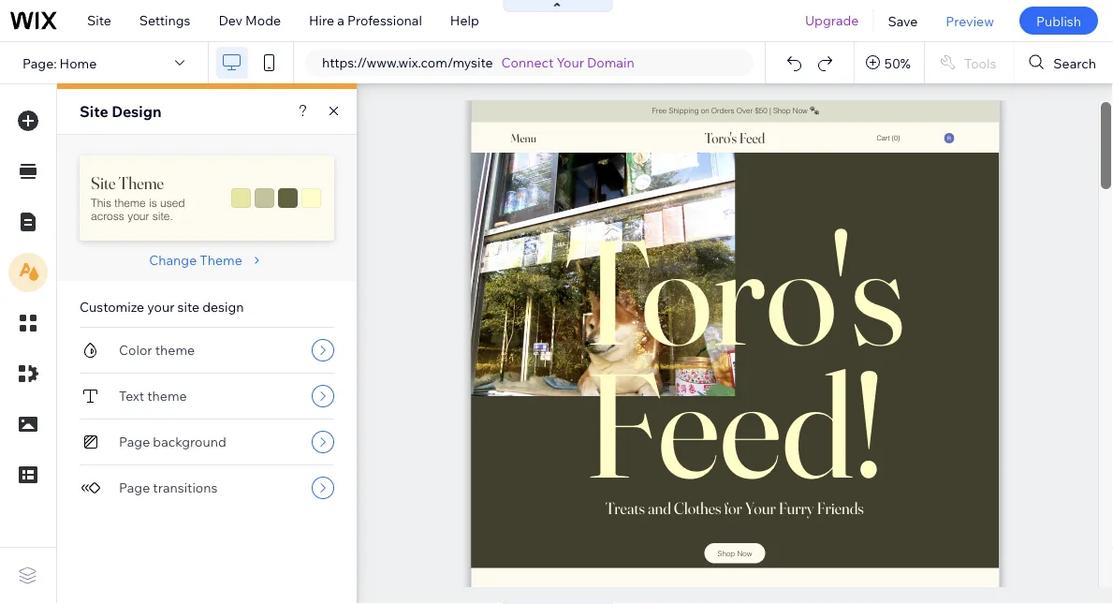 Task type: describe. For each thing, give the bounding box(es) containing it.
a
[[337, 12, 345, 29]]

theme inside the site theme this theme is used across your site.
[[115, 196, 146, 210]]

publish button
[[1020, 7, 1099, 35]]

1 vertical spatial your
[[147, 299, 175, 315]]

domain
[[587, 54, 635, 71]]

color theme
[[119, 342, 195, 358]]

change theme
[[149, 252, 242, 268]]

design
[[112, 102, 162, 121]]

text theme
[[119, 388, 187, 404]]

dev
[[219, 12, 243, 29]]

theme for change
[[200, 252, 242, 268]]

site for theme
[[91, 173, 116, 193]]

preview button
[[932, 0, 1009, 41]]

https://www.wix.com/mysite connect your domain
[[322, 54, 635, 71]]

design
[[203, 299, 244, 315]]

site design
[[80, 102, 162, 121]]

mode
[[246, 12, 281, 29]]

preview
[[946, 12, 995, 29]]

50%
[[885, 55, 911, 71]]

publish
[[1037, 12, 1082, 29]]

theme for site
[[118, 173, 164, 193]]

change
[[149, 252, 197, 268]]

settings
[[139, 12, 191, 29]]

save
[[888, 12, 918, 29]]

site theme this theme is used across your site.
[[91, 173, 185, 222]]

save button
[[874, 0, 932, 41]]

site
[[178, 299, 200, 315]]

50% button
[[855, 42, 924, 83]]

search
[[1054, 55, 1097, 71]]



Task type: locate. For each thing, give the bounding box(es) containing it.
site up home
[[87, 12, 111, 29]]

change theme button
[[149, 252, 265, 269]]

0 horizontal spatial theme
[[118, 173, 164, 193]]

1 vertical spatial theme
[[155, 342, 195, 358]]

site for design
[[80, 102, 108, 121]]

theme inside the site theme this theme is used across your site.
[[118, 173, 164, 193]]

page for page transitions
[[119, 480, 150, 496]]

2 vertical spatial theme
[[147, 388, 187, 404]]

0 vertical spatial page
[[119, 434, 150, 450]]

2 vertical spatial site
[[91, 173, 116, 193]]

1 page from the top
[[119, 434, 150, 450]]

page left transitions
[[119, 480, 150, 496]]

used
[[160, 196, 185, 210]]

hire a professional
[[309, 12, 422, 29]]

search button
[[1015, 42, 1114, 83]]

theme right the text
[[147, 388, 187, 404]]

is
[[149, 196, 157, 210]]

page down the text
[[119, 434, 150, 450]]

your inside the site theme this theme is used across your site.
[[128, 209, 149, 222]]

theme for text theme
[[147, 388, 187, 404]]

text
[[119, 388, 144, 404]]

your left site.
[[128, 209, 149, 222]]

0 vertical spatial site
[[87, 12, 111, 29]]

1 vertical spatial page
[[119, 480, 150, 496]]

0 vertical spatial theme
[[118, 173, 164, 193]]

theme
[[115, 196, 146, 210], [155, 342, 195, 358], [147, 388, 187, 404]]

site inside the site theme this theme is used across your site.
[[91, 173, 116, 193]]

across
[[91, 209, 124, 222]]

theme up design
[[200, 252, 242, 268]]

theme inside button
[[200, 252, 242, 268]]

theme up the is on the top left of page
[[118, 173, 164, 193]]

page background
[[119, 434, 226, 450]]

home
[[60, 55, 97, 71]]

1 vertical spatial site
[[80, 102, 108, 121]]

0 vertical spatial theme
[[115, 196, 146, 210]]

site
[[87, 12, 111, 29], [80, 102, 108, 121], [91, 173, 116, 193]]

2 page from the top
[[119, 480, 150, 496]]

1 horizontal spatial theme
[[200, 252, 242, 268]]

help
[[450, 12, 479, 29]]

transitions
[[153, 480, 218, 496]]

dev mode
[[219, 12, 281, 29]]

theme for color theme
[[155, 342, 195, 358]]

background
[[153, 434, 226, 450]]

customize
[[80, 299, 144, 315]]

your
[[128, 209, 149, 222], [147, 299, 175, 315]]

https://www.wix.com/mysite
[[322, 54, 493, 71]]

professional
[[348, 12, 422, 29]]

site left the "design"
[[80, 102, 108, 121]]

page
[[119, 434, 150, 450], [119, 480, 150, 496]]

theme
[[118, 173, 164, 193], [200, 252, 242, 268]]

site.
[[153, 209, 173, 222]]

tools button
[[925, 42, 1014, 83]]

your
[[557, 54, 584, 71]]

this
[[91, 196, 111, 210]]

0 vertical spatial your
[[128, 209, 149, 222]]

page for page background
[[119, 434, 150, 450]]

1 vertical spatial theme
[[200, 252, 242, 268]]

hire
[[309, 12, 335, 29]]

site up the this
[[91, 173, 116, 193]]

page transitions
[[119, 480, 218, 496]]

theme left the is on the top left of page
[[115, 196, 146, 210]]

upgrade
[[806, 12, 859, 29]]

color
[[119, 342, 152, 358]]

theme right color at the bottom left of page
[[155, 342, 195, 358]]

customize your site design
[[80, 299, 244, 315]]

your left site
[[147, 299, 175, 315]]

tools
[[965, 55, 997, 71]]

connect
[[502, 54, 554, 71]]



Task type: vqa. For each thing, say whether or not it's contained in the screenshot.
Search Results
no



